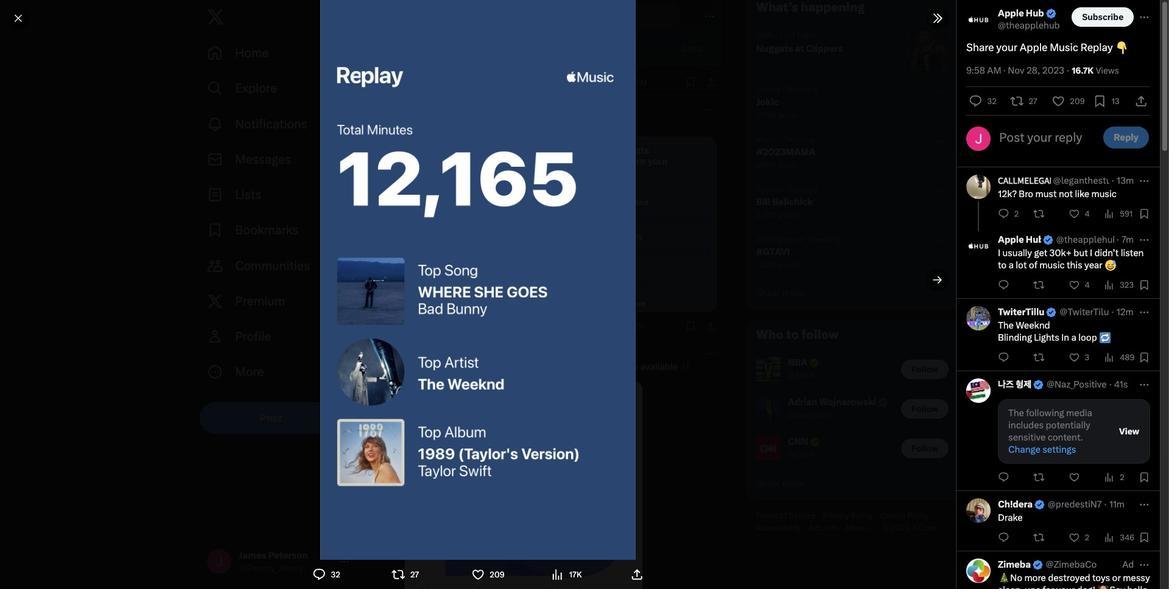 Task type: locate. For each thing, give the bounding box(es) containing it.
0 vertical spatial by
[[564, 31, 574, 42]]

1 show more from the top
[[756, 288, 804, 299]]

0 horizontal spatial share
[[404, 118, 429, 129]]

0 horizontal spatial a
[[644, 43, 649, 54]]

policy for privacy policy
[[851, 512, 873, 521]]

peterson
[[268, 551, 308, 562]]

soared
[[509, 43, 538, 54]]

nba link
[[788, 357, 820, 370]]

post inside post link
[[259, 412, 282, 424]]

nba · last night nuggets at clippers
[[756, 30, 843, 54]]

1 policy from the left
[[851, 512, 873, 521]]

32 button for the bottommost 32 replies, 27 reposts, 209 likes, 13 bookmarks, 17212 views group
[[312, 560, 345, 590]]

for left is
[[574, 362, 585, 373]]

1 horizontal spatial lists
[[683, 43, 703, 54]]

your inside no more destroyed toys or messy clean-ups for your dog!
[[1057, 585, 1075, 590]]

replay left is
[[542, 362, 572, 373]]

reply
[[1114, 132, 1139, 143]]

sports up bill
[[756, 185, 781, 194]]

media
[[1067, 408, 1093, 419]]

show more up terms of service
[[756, 479, 804, 490]]

more down video games · trending #gtavi 13.3k posts on the top right of page
[[782, 288, 804, 299]]

lists down messages
[[235, 188, 261, 202]]

policy up x on the bottom right of page
[[908, 512, 929, 521]]

music up '#2023mama'
[[756, 135, 778, 144]]

verified account image inside 나즈 형제 link
[[1033, 379, 1044, 391]]

32 button right peterson
[[312, 560, 345, 590]]

@theapplehub link for verified account icon above 'users:'
[[466, 348, 528, 360]]

0 vertical spatial replay
[[1081, 41, 1113, 54]]

3 follow from the top
[[912, 444, 939, 454]]

jimmy
[[653, 31, 679, 42]]

accessibility link
[[756, 524, 809, 534]]

to inside "boycott target" by forgiato blow and jimmy levy has soared to #2 after promotion by a republican congresswoman read full article at rt.com
[[540, 43, 548, 54]]

2 policy from the left
[[908, 512, 929, 521]]

1 vertical spatial 27
[[410, 571, 419, 580]]

a right in
[[1072, 333, 1077, 344]]

👇 image
[[1116, 42, 1129, 54]]

lists inside primary navigation
[[235, 188, 261, 202]]

1 vertical spatial post
[[259, 412, 282, 424]]

music
[[1092, 189, 1117, 200], [1040, 260, 1065, 271]]

2 4 button from the top
[[1069, 279, 1095, 291]]

follow
[[912, 365, 939, 374], [912, 404, 939, 414], [912, 444, 939, 454]]

ads info link
[[809, 524, 846, 534]]

13m
[[1117, 175, 1134, 186]]

2 horizontal spatial 2023
[[1042, 65, 1065, 76]]

0 horizontal spatial at
[[632, 55, 641, 66]]

of up accessibility link
[[780, 512, 787, 521]]

· left last
[[775, 30, 778, 41]]

nba up @nba
[[788, 358, 808, 368]]

591 link
[[1104, 208, 1138, 220]]

the up the blinding
[[998, 320, 1014, 331]]

apple hub link up "usually"
[[998, 234, 1054, 246]]

4 for @theapplehub · 7m
[[1085, 281, 1090, 290]]

verified account image up 'get'
[[1043, 234, 1054, 246]]

trending up '#2023mama'
[[784, 135, 816, 144]]

4 button for @theapplehub
[[1069, 279, 1095, 291]]

4 button down this
[[1069, 279, 1095, 291]]

verified account image up ups
[[1032, 560, 1044, 571]]

levy
[[682, 31, 701, 42]]

video
[[756, 235, 777, 244]]

0 horizontal spatial 2023
[[587, 362, 610, 373]]

trending inside the sports · trending jokic 19.2k posts
[[786, 85, 818, 94]]

2 vertical spatial 32 replies, 27 reposts, 209 likes, 13 bookmarks, 17212 views group
[[305, 560, 651, 590]]

0 horizontal spatial 32
[[331, 571, 340, 580]]

policy right privacy in the right of the page
[[851, 512, 873, 521]]

verified account image inside ch!dera link
[[1034, 499, 1046, 511]]

subscribe
[[1082, 12, 1124, 22]]

i left "usually"
[[998, 248, 1001, 259]]

trending down clippers
[[786, 85, 818, 94]]

1 vertical spatial show
[[756, 479, 780, 490]]

trending inside sports · trending bill belichick 2,501 posts
[[786, 185, 818, 194]]

terms of service
[[756, 512, 816, 521]]

profile link
[[200, 319, 358, 355]]

2 vertical spatial a
[[1072, 333, 1077, 344]]

0 vertical spatial apple hub link
[[998, 7, 1057, 19]]

0 horizontal spatial by
[[564, 31, 574, 42]]

2023 right the 28,
[[1042, 65, 1065, 76]]

489
[[1120, 353, 1135, 362]]

0 horizontal spatial i
[[998, 248, 1001, 259]]

0 horizontal spatial 27
[[410, 571, 419, 580]]

0 vertical spatial 2
[[1015, 210, 1019, 219]]

· up '#2023mama'
[[780, 135, 782, 144]]

verified account image inside twitertillu link
[[1046, 307, 1057, 318]]

0 horizontal spatial lists link
[[200, 177, 358, 213]]

show more link up privacy policy link at the right of page
[[747, 468, 959, 500]]

28,
[[1027, 65, 1040, 76]]

1 show more link from the top
[[747, 278, 959, 309]]

follow for nba
[[912, 365, 939, 374]]

lists inside tab list
[[683, 43, 703, 54]]

32 replies, 27 reposts, 209 likes, 13 bookmarks, 17212 views group containing 17k
[[404, 320, 717, 333]]

hub for verified account icon above 'users:'
[[432, 348, 451, 359]]

zimeba link
[[998, 559, 1044, 571]]

17k inside 'post your reply' dialog
[[569, 571, 582, 580]]

1 vertical spatial 17k
[[569, 571, 582, 580]]

0 vertical spatial at
[[795, 43, 804, 54]]

2 button down 12k?
[[998, 208, 1024, 220]]

· inside the sports · trending jokic 19.2k posts
[[783, 85, 785, 94]]

1 vertical spatial 2023
[[587, 362, 610, 373]]

footer navigation
[[746, 511, 959, 535]]

1 4 button from the top
[[1069, 208, 1095, 220]]

2 show more from the top
[[756, 479, 804, 490]]

music down @leganthestunner
[[1092, 189, 1117, 200]]

posts down #gtavi
[[778, 261, 799, 270]]

0 horizontal spatial 209 button
[[471, 560, 510, 590]]

group
[[0, 0, 1169, 560]]

0 horizontal spatial nba
[[756, 30, 773, 40]]

27 button
[[1010, 87, 1043, 115]]

more down @cnn link
[[782, 479, 804, 490]]

4 inside the 4 likes, 323 views group
[[1085, 281, 1090, 290]]

0 vertical spatial @theapplehub link
[[998, 19, 1060, 32]]

@theapplehub up 'users:'
[[466, 348, 528, 359]]

32 button down am
[[969, 87, 1002, 115]]

the for the weeknd blinding lights in a loop
[[998, 320, 1014, 331]]

Search query text field
[[437, 3, 680, 29]]

verified account image
[[1046, 8, 1057, 19], [1043, 234, 1054, 246], [809, 358, 820, 369], [878, 397, 889, 409], [810, 437, 821, 448], [1032, 560, 1044, 571]]

trending up belichick
[[786, 185, 818, 194]]

2 follow button from the top
[[902, 399, 949, 419]]

1 horizontal spatial 32
[[988, 97, 997, 106]]

52 replies, 78 reposts, 736 likes, 39 bookmarks, 1756077 views group
[[404, 76, 717, 88]]

Post text text field
[[1000, 129, 1096, 146]]

1 vertical spatial hub
[[1026, 234, 1044, 245]]

1 vertical spatial @theapplehub link
[[1057, 234, 1118, 246]]

explore
[[235, 81, 277, 96]]

@theapplehub up share your apple music replay on the right of page
[[998, 20, 1060, 31]]

0 horizontal spatial 32 button
[[312, 560, 345, 590]]

0 horizontal spatial post
[[259, 412, 282, 424]]

verified account image for ch!dera
[[1034, 499, 1046, 511]]

show down '13.3k'
[[756, 288, 780, 299]]

full
[[586, 55, 601, 66]]

0 horizontal spatial to
[[540, 43, 548, 54]]

489 link
[[1104, 351, 1140, 364]]

27 inside dropdown button
[[410, 571, 419, 580]]

1 vertical spatial show more link
[[747, 468, 959, 500]]

show up terms
[[756, 479, 780, 490]]

@theapplehub
[[998, 20, 1060, 31], [1057, 234, 1118, 245], [466, 348, 528, 359]]

1 4 from the top
[[1085, 210, 1090, 219]]

2 vertical spatial more
[[1025, 573, 1046, 584]]

9:58
[[967, 65, 985, 76]]

1 vertical spatial 32 button
[[312, 560, 345, 590]]

verified account image up @nba link at the bottom right
[[809, 358, 820, 369]]

nba inside "who to follow" section
[[788, 358, 808, 368]]

for inside no more destroyed toys or messy clean-ups for your dog!
[[1043, 585, 1055, 590]]

1 vertical spatial show more
[[756, 479, 804, 490]]

4 down like at top
[[1085, 210, 1090, 219]]

nba for nba · last night nuggets at clippers
[[756, 30, 773, 40]]

sports inside sports · trending bill belichick 2,501 posts
[[756, 185, 781, 194]]

verified account image up the weeknd blinding lights in a loop
[[1046, 307, 1057, 318]]

32 for 32 replies, 27 reposts, 209 likes, 13 bookmarks, 17212 views group to the top
[[988, 97, 997, 106]]

by down and
[[632, 43, 642, 54]]

share your
[[404, 118, 452, 129]]

· down nuggets
[[783, 85, 785, 94]]

lists link up bookmarks in the left of the page
[[200, 177, 358, 213]]

1 vertical spatial 4 button
[[1069, 279, 1095, 291]]

a down and
[[644, 43, 649, 54]]

your for share your apple music replay
[[997, 41, 1018, 54]]

verified account image right cnn
[[810, 437, 821, 448]]

4 button down like at top
[[1069, 208, 1095, 220]]

post for post
[[259, 412, 282, 424]]

show more link up follow
[[747, 278, 959, 309]]

apple hub link up share your apple music replay on the right of page
[[998, 7, 1057, 19]]

0 vertical spatial 27
[[1029, 97, 1038, 106]]

0 horizontal spatial music
[[1040, 260, 1065, 271]]

· left 16.7k
[[1067, 65, 1070, 76]]

736 button
[[545, 76, 579, 88]]

bookmarks
[[235, 223, 299, 238]]

@theapplehub link up 'users:'
[[466, 348, 528, 360]]

policy inside cookie policy accessibility
[[908, 512, 929, 521]]

not
[[1059, 189, 1073, 200]]

tab list
[[363, 32, 727, 64]]

1 sports from the top
[[756, 85, 781, 94]]

· right games at top right
[[805, 235, 807, 244]]

at inside "boycott target" by forgiato blow and jimmy levy has soared to #2 after promotion by a republican congresswoman read full article at rt.com
[[632, 55, 641, 66]]

1 vertical spatial of
[[780, 512, 787, 521]]

1 horizontal spatial policy
[[908, 512, 929, 521]]

at inside nba · last night nuggets at clippers
[[795, 43, 804, 54]]

2 vertical spatial 2
[[1085, 534, 1090, 543]]

· right am
[[1004, 65, 1006, 76]]

trending for bill belichick
[[786, 185, 818, 194]]

2 replies, 4 likes, 591 views group
[[998, 208, 1151, 220]]

the inside the following media includes potentially sensitive content. change settings
[[1009, 408, 1024, 419]]

1 horizontal spatial post
[[999, 130, 1025, 145]]

· left 7m
[[1117, 234, 1119, 245]]

2 likes, 346 views group
[[998, 532, 1151, 544]]

music down 30k+
[[1040, 260, 1065, 271]]

0 horizontal spatial 2
[[1015, 210, 1019, 219]]

2 up @zimebaco
[[1085, 534, 1090, 543]]

27 for 27 popup button
[[1029, 97, 1038, 106]]

0 vertical spatial 209
[[1070, 97, 1085, 106]]

@theapplehub link up share your apple music replay on the right of page
[[998, 19, 1060, 32]]

0 vertical spatial share
[[967, 41, 994, 54]]

1 vertical spatial 4
[[1085, 281, 1090, 290]]

1 vertical spatial the
[[1009, 408, 1024, 419]]

2 up "11m" in the bottom of the page
[[1120, 473, 1125, 482]]

2 vertical spatial hub
[[432, 348, 451, 359]]

posts down belichick
[[779, 211, 799, 220]]

post your reply dialog
[[0, 0, 1169, 590]]

verified account image inside zimeba link
[[1032, 560, 1044, 571]]

verified account image for 나즈 형제
[[1033, 379, 1044, 391]]

to left #2
[[540, 43, 548, 54]]

1 horizontal spatial of
[[1029, 260, 1038, 271]]

share
[[967, 41, 994, 54], [404, 118, 429, 129]]

2 down 12k?
[[1015, 210, 1019, 219]]

james peterson @pimmy_jeters
[[239, 551, 308, 574]]

· up belichick
[[783, 185, 785, 194]]

posts right 19.2k
[[778, 111, 799, 120]]

1 follow button from the top
[[902, 360, 949, 379]]

0 horizontal spatial replay
[[542, 362, 572, 373]]

0 vertical spatial 32 button
[[969, 87, 1002, 115]]

0 horizontal spatial 17k
[[569, 571, 582, 580]]

27 inside popup button
[[1029, 97, 1038, 106]]

at right article
[[632, 55, 641, 66]]

a inside the weeknd blinding lights in a loop
[[1072, 333, 1077, 344]]

music right 'users:'
[[513, 362, 540, 373]]

verified account image right 형제
[[1033, 379, 1044, 391]]

· left 41s
[[1109, 379, 1112, 390]]

post
[[999, 130, 1025, 145], [259, 412, 282, 424]]

lists down levy
[[683, 43, 703, 54]]

0 vertical spatial sports
[[756, 85, 781, 94]]

reply
[[1055, 130, 1083, 145]]

users:
[[458, 362, 483, 373]]

0 vertical spatial 2 button
[[998, 208, 1024, 220]]

trending for jokic
[[786, 85, 818, 94]]

4 down year
[[1085, 281, 1090, 290]]

2 vertical spatial to
[[786, 328, 799, 342]]

more up ups
[[1025, 573, 1046, 584]]

apple hub link for @theapplehub link related to verified account icon above 'users:'
[[404, 348, 463, 360]]

나즈 형제 link
[[998, 379, 1044, 391]]

clean-
[[998, 585, 1025, 590]]

adrian wojnarowski link
[[788, 397, 889, 409]]

for
[[574, 362, 585, 373], [1043, 585, 1055, 590]]

follow button for adrian wojnarowski
[[902, 399, 949, 419]]

to left lot
[[998, 260, 1007, 271]]

0 vertical spatial a
[[644, 43, 649, 54]]

share inside 'post your reply' dialog
[[967, 41, 994, 54]]

3
[[1085, 353, 1090, 362]]

209 for 209 button associated with 27 dropdown button
[[490, 571, 505, 580]]

replay
[[1081, 41, 1113, 54], [542, 362, 572, 373]]

2 vertical spatial apple hub
[[404, 348, 451, 359]]

show
[[756, 288, 780, 299], [756, 479, 780, 490]]

verified account image right wojnarowski
[[878, 397, 889, 409]]

replay left 👇 image
[[1081, 41, 1113, 54]]

1 horizontal spatial share
[[967, 41, 994, 54]]

at down night
[[795, 43, 804, 54]]

trending inside music · trending #2023mama 869k posts
[[784, 135, 816, 144]]

323
[[1120, 281, 1134, 290]]

music · trending #2023mama 869k posts
[[756, 135, 816, 170]]

2 i from the left
[[1090, 248, 1093, 259]]

0 vertical spatial lists
[[683, 43, 703, 54]]

9:58 am · nov 28, 2023 · 16.7k views
[[967, 65, 1119, 76]]

2 vertical spatial follow button
[[902, 439, 949, 458]]

policy for cookie policy accessibility
[[908, 512, 929, 521]]

apple hub link up 'users:'
[[404, 348, 463, 360]]

· left "11m" in the bottom of the page
[[1105, 499, 1107, 510]]

16.7k
[[1072, 66, 1094, 76]]

primary navigation
[[200, 35, 358, 390]]

4 likes, 323 views group
[[998, 279, 1151, 291]]

3 likes, 489 views group
[[998, 351, 1151, 364]]

1 horizontal spatial 2
[[1085, 534, 1090, 543]]

13
[[1112, 97, 1120, 106]]

41s
[[1114, 379, 1128, 390]]

#2
[[550, 43, 562, 54]]

clippers
[[806, 43, 843, 54]]

nba inside nba · last night nuggets at clippers
[[756, 30, 773, 40]]

2023 inside 'post your reply' dialog
[[1042, 65, 1065, 76]]

x
[[912, 524, 917, 533]]

2 4 from the top
[[1085, 281, 1090, 290]]

0 vertical spatial 17k link
[[615, 320, 649, 333]]

2 views group
[[998, 471, 1151, 484]]

@leganthestunner
[[1053, 175, 1131, 186]]

@twitertilu link
[[1060, 306, 1109, 319]]

"boycott target" by forgiato blow and jimmy levy has soared to #2 after promotion by a republican congresswoman read full article at rt.com
[[492, 31, 703, 66]]

verified account image up share your apple music replay on the right of page
[[1046, 8, 1057, 19]]

ups
[[1025, 585, 1041, 590]]

verified account image inside cnn link
[[810, 437, 821, 448]]

i right 'but'
[[1090, 248, 1093, 259]]

1 vertical spatial music
[[1040, 260, 1065, 271]]

1 horizontal spatial i
[[1090, 248, 1093, 259]]

2 sports from the top
[[756, 185, 781, 194]]

1 vertical spatial sports
[[756, 185, 781, 194]]

2 button up @zimebaco link
[[1069, 532, 1095, 544]]

· left 13m link
[[1112, 175, 1114, 186]]

0 horizontal spatial for
[[574, 362, 585, 373]]

4 inside 2 replies, 4 likes, 591 views group
[[1085, 210, 1090, 219]]

@theapplehub link up 'but'
[[1057, 234, 1118, 246]]

0 vertical spatial post
[[999, 130, 1025, 145]]

by up after
[[564, 31, 574, 42]]

0 vertical spatial @theapplehub
[[998, 20, 1060, 31]]

0 vertical spatial 4 button
[[1069, 208, 1095, 220]]

sports inside the sports · trending jokic 19.2k posts
[[756, 85, 781, 94]]

30k+
[[1050, 248, 1072, 259]]

apple hub for @theapplehub link related to verified account icon above 'users:''s apple hub link
[[404, 348, 451, 359]]

41s link
[[1114, 379, 1128, 391]]

promotion
[[586, 43, 630, 54]]

1 horizontal spatial nba
[[788, 358, 808, 368]]

2 follow from the top
[[912, 404, 939, 414]]

verified account image right ch!dera
[[1034, 499, 1046, 511]]

for right ups
[[1043, 585, 1055, 590]]

a left lot
[[1009, 260, 1014, 271]]

@predestin7 link
[[1048, 499, 1102, 511]]

0 horizontal spatial 209
[[490, 571, 505, 580]]

2023 left x on the bottom right of page
[[891, 524, 910, 533]]

communities
[[235, 259, 310, 273]]

verified account image inside nba link
[[809, 358, 820, 369]]

2 vertical spatial apple hub link
[[404, 348, 463, 360]]

happening
[[801, 0, 865, 15]]

but
[[1074, 248, 1088, 259]]

premium
[[235, 294, 285, 309]]

lists link right and
[[658, 32, 727, 64]]

0 vertical spatial of
[[1029, 260, 1038, 271]]

potentially
[[1046, 420, 1091, 431]]

2 show from the top
[[756, 479, 780, 490]]

your
[[997, 41, 1018, 54], [431, 118, 449, 129], [1027, 130, 1052, 145], [1057, 585, 1075, 590]]

sports for jokic
[[756, 85, 781, 94]]

3 follow button from the top
[[902, 439, 949, 458]]

1 vertical spatial follow
[[912, 404, 939, 414]]

verified account image
[[1046, 307, 1057, 318], [452, 348, 463, 360], [1033, 379, 1044, 391], [1034, 499, 1046, 511]]

the inside the weeknd blinding lights in a loop
[[998, 320, 1014, 331]]

🔁 image
[[1100, 333, 1111, 344]]

after
[[564, 43, 584, 54]]

· inside video games · trending #gtavi 13.3k posts
[[805, 235, 807, 244]]

video games · trending #gtavi 13.3k posts
[[756, 235, 841, 270]]

verified account image up 'users:'
[[452, 348, 463, 360]]

what's
[[756, 0, 798, 15]]

i
[[998, 248, 1001, 259], [1090, 248, 1093, 259]]

1 vertical spatial share
[[404, 118, 429, 129]]

posts down '#2023mama'
[[778, 161, 798, 170]]

verified account image for @cnn
[[810, 437, 821, 448]]

nba up nuggets
[[756, 30, 773, 40]]

1 follow from the top
[[912, 365, 939, 374]]

2 vertical spatial follow
[[912, 444, 939, 454]]

0 vertical spatial lists link
[[658, 32, 727, 64]]

🎄 image
[[999, 573, 1010, 584]]

the up includes
[[1009, 408, 1024, 419]]

follow button
[[902, 360, 949, 379], [902, 399, 949, 419], [902, 439, 949, 458]]

the for the following media includes potentially sensitive content. change settings
[[1009, 408, 1024, 419]]

@theapplehub up 'but'
[[1057, 234, 1118, 245]]

0 vertical spatial follow
[[912, 365, 939, 374]]

2023 left is
[[587, 362, 610, 373]]

0 vertical spatial the
[[998, 320, 1014, 331]]

0 vertical spatial 2023
[[1042, 65, 1065, 76]]

of right lot
[[1029, 260, 1038, 271]]

@naz_positive · 41s
[[1047, 379, 1128, 390]]

0 horizontal spatial of
[[780, 512, 787, 521]]

apple hub for apple hub link to the middle
[[998, 234, 1044, 245]]

lot
[[1016, 260, 1027, 271]]

of inside i usually get 30k+ but i didn't listen to a lot of music this year
[[1029, 260, 1038, 271]]

to right who
[[786, 328, 799, 342]]

🐶 image
[[1098, 585, 1109, 590]]

verified account image inside adrian wojnarowski link
[[878, 397, 889, 409]]

trending right games at top right
[[809, 235, 841, 244]]

at
[[795, 43, 804, 54], [632, 55, 641, 66]]

1 horizontal spatial for
[[1043, 585, 1055, 590]]

sports up "jokic"
[[756, 85, 781, 94]]

1 vertical spatial apple hub
[[998, 234, 1044, 245]]

show more inside "who to follow" section
[[756, 479, 804, 490]]

0 vertical spatial apple hub
[[998, 8, 1044, 19]]

show more down '13.3k'
[[756, 288, 804, 299]]

1 vertical spatial replay
[[542, 362, 572, 373]]

‼️ image
[[681, 362, 692, 373]]

post text image
[[1000, 129, 1096, 146]]

209
[[1070, 97, 1085, 106], [490, 571, 505, 580]]

0 vertical spatial show more
[[756, 288, 804, 299]]

1 vertical spatial follow button
[[902, 399, 949, 419]]

1 horizontal spatial at
[[795, 43, 804, 54]]

music up 16.7k
[[1050, 41, 1079, 54]]

32 replies, 27 reposts, 209 likes, 13 bookmarks, 17212 views group
[[967, 86, 1151, 116], [404, 320, 717, 333], [305, 560, 651, 590]]

0 vertical spatial 17k
[[631, 322, 644, 331]]

1 vertical spatial apple hub link
[[998, 234, 1054, 246]]

2 vertical spatial 2023
[[891, 524, 910, 533]]

post inside 'post your reply' dialog
[[999, 130, 1025, 145]]

messy
[[1123, 573, 1150, 584]]

adrian
[[788, 397, 818, 408]]

available
[[641, 362, 678, 373]]

1 vertical spatial for
[[1043, 585, 1055, 590]]



Task type: describe. For each thing, give the bounding box(es) containing it.
346
[[1120, 534, 1135, 543]]

follow button for nba
[[902, 360, 949, 379]]

privacy policy
[[823, 512, 873, 521]]

0 vertical spatial more
[[782, 288, 804, 299]]

4 button for @leganthestunner
[[1069, 208, 1095, 220]]

republican
[[651, 43, 699, 54]]

music inside i usually get 30k+ but i didn't listen to a lot of music this year
[[1040, 260, 1065, 271]]

last
[[780, 30, 796, 40]]

premium link
[[200, 284, 358, 319]]

what's happening
[[756, 0, 865, 15]]

4 for · 13m
[[1085, 210, 1090, 219]]

"boycott
[[492, 31, 529, 42]]

post for post your reply
[[999, 130, 1025, 145]]

1 horizontal spatial 17k link
[[615, 320, 649, 333]]

posts inside video games · trending #gtavi 13.3k posts
[[778, 261, 799, 270]]

following
[[1026, 408, 1064, 419]]

nba for nba
[[788, 358, 808, 368]]

posts inside music · trending #2023mama 869k posts
[[778, 161, 798, 170]]

1 vertical spatial lists link
[[200, 177, 358, 213]]

posts inside the sports · trending jokic 19.2k posts
[[778, 111, 799, 120]]

posts inside sports · trending bill belichick 2,501 posts
[[779, 211, 799, 220]]

9:58 am · nov 28, 2023 link
[[967, 65, 1065, 77]]

bill
[[756, 197, 771, 208]]

a inside i usually get 30k+ but i didn't listen to a lot of music this year
[[1009, 260, 1014, 271]]

dog!
[[1077, 585, 1096, 590]]

share your apple music replay
[[967, 41, 1115, 54]]

𝖢𝖠𝖫𝖫𝖬𝖤𝖫𝖤𝖦𝖠𝖭ツ
[[998, 175, 1065, 186]]

736
[[561, 78, 575, 87]]

@theapplehub link for verified account image corresponding to @theapplehub
[[998, 19, 1060, 32]]

1.7m
[[631, 78, 647, 87]]

in
[[1062, 333, 1070, 344]]

7m link
[[1122, 234, 1134, 246]]

now
[[621, 362, 638, 373]]

follow for adrian wojnarowski
[[912, 404, 939, 414]]

12k? bro must not like music
[[998, 189, 1117, 200]]

@nba
[[788, 370, 815, 381]]

james
[[239, 551, 266, 562]]

of inside "link"
[[780, 512, 787, 521]]

sports for bill
[[756, 185, 781, 194]]

209 for 209 button related to 27 popup button
[[1070, 97, 1085, 106]]

follow for cnn
[[912, 444, 939, 454]]

like
[[1075, 189, 1090, 200]]

verified account image for @theapplehub
[[1046, 8, 1057, 19]]

1 horizontal spatial 2 button
[[1069, 532, 1095, 544]]

@naz_positive link
[[1047, 379, 1107, 391]]

must
[[1036, 189, 1057, 200]]

· left 12m link
[[1112, 307, 1114, 318]]

rt.com
[[643, 55, 674, 66]]

@cnn
[[788, 450, 816, 461]]

trending inside video games · trending #gtavi 13.3k posts
[[809, 235, 841, 244]]

verified account image for @nba
[[809, 358, 820, 369]]

2 inside "link"
[[1120, 473, 1125, 482]]

형제
[[1016, 379, 1032, 390]]

209 button for 27 popup button
[[1052, 87, 1090, 115]]

adrian wojnarowski
[[788, 397, 876, 408]]

reply button
[[1104, 127, 1149, 149]]

1 i from the left
[[998, 248, 1001, 259]]

verified account image for @zimebaco
[[1032, 560, 1044, 571]]

post your reply
[[999, 130, 1083, 145]]

2023 inside footer navigation
[[891, 524, 910, 533]]

subscribe button
[[1072, 7, 1134, 27]]

hub for verified account image corresponding to @theapplehub
[[1026, 8, 1044, 19]]

more inside "who to follow" section
[[782, 479, 804, 490]]

2 show more link from the top
[[747, 468, 959, 500]]

belichick
[[772, 197, 813, 208]]

verified account image for twitertillu
[[1046, 307, 1057, 318]]

content.
[[1048, 432, 1083, 443]]

verified account image for @wojespn
[[878, 397, 889, 409]]

i usually get 30k+ but i didn't listen to a lot of music this year
[[998, 248, 1146, 271]]

@predestin7 · 11m
[[1048, 499, 1125, 510]]

music left 'users:'
[[431, 362, 456, 373]]

views
[[1096, 66, 1119, 76]]

who to follow section
[[747, 320, 959, 500]]

privacy policy link
[[823, 512, 880, 521]]

more inside no more destroyed toys or messy clean-ups for your dog!
[[1025, 573, 1046, 584]]

forgiato
[[576, 31, 610, 42]]

0 horizontal spatial 17k link
[[551, 560, 587, 590]]

hub for verified account image on top of 'get'
[[1026, 234, 1044, 245]]

corp.
[[919, 524, 939, 533]]

your for post your reply
[[1027, 130, 1052, 145]]

1 horizontal spatial by
[[632, 43, 642, 54]]

show inside "who to follow" section
[[756, 479, 780, 490]]

32 button for 32 replies, 27 reposts, 209 likes, 13 bookmarks, 17212 views group to the top
[[969, 87, 1002, 115]]

1 horizontal spatial lists link
[[658, 32, 727, 64]]

13 button
[[1093, 87, 1125, 115]]

ad
[[1123, 560, 1134, 571]]

· 13m
[[1112, 175, 1134, 186]]

settings
[[1043, 445, 1076, 456]]

night
[[797, 30, 816, 40]]

1 horizontal spatial music
[[1092, 189, 1117, 200]]

1 vertical spatial @theapplehub
[[1057, 234, 1118, 245]]

replay inside 'post your reply' dialog
[[1081, 41, 1113, 54]]

bro
[[1019, 189, 1034, 200]]

Search search field
[[409, 2, 681, 29]]

😅 image
[[1106, 260, 1116, 271]]

accessibility
[[756, 524, 802, 533]]

music inside 'post your reply' dialog
[[1050, 41, 1079, 54]]

listen
[[1121, 248, 1144, 259]]

#2023mama
[[756, 147, 816, 158]]

ads
[[809, 524, 823, 533]]

home
[[235, 46, 269, 60]]

209 button for 27 dropdown button
[[471, 560, 510, 590]]

view
[[1119, 427, 1140, 437]]

591
[[1120, 210, 1133, 219]]

"boycott target" by forgiato blow and jimmy levy has soared to #2 after promotion by a republican congresswoman read full article at rt.com link
[[484, 0, 717, 68]]

나즈
[[998, 379, 1014, 390]]

music inside music · trending #2023mama 869k posts
[[756, 135, 778, 144]]

cookie policy link
[[880, 512, 937, 521]]

blow
[[612, 31, 633, 42]]

32 for the bottommost 32 replies, 27 reposts, 209 likes, 13 bookmarks, 17212 views group
[[331, 571, 340, 580]]

ch!dera
[[998, 499, 1033, 510]]

@theapplehub · 7m
[[1057, 234, 1134, 245]]

apple hub link for @theapplehub link related to verified account image corresponding to @theapplehub
[[998, 7, 1057, 19]]

#gtavi
[[756, 247, 790, 258]]

· inside sports · trending bill belichick 2,501 posts
[[783, 185, 785, 194]]

ads info
[[809, 524, 839, 533]]

@wojespn link
[[788, 409, 832, 422]]

0 vertical spatial for
[[574, 362, 585, 373]]

share for share your
[[404, 118, 429, 129]]

27 button
[[392, 560, 424, 590]]

27 for 27 dropdown button
[[410, 571, 419, 580]]

your for share your
[[431, 118, 449, 129]]

zimeba
[[998, 560, 1031, 571]]

@pimmy_jeters
[[239, 563, 303, 574]]

follow button for cnn
[[902, 439, 949, 458]]

2 vertical spatial @theapplehub
[[466, 348, 528, 359]]

lights
[[1034, 333, 1060, 344]]

a inside "boycott target" by forgiato blow and jimmy levy has soared to #2 after promotion by a republican congresswoman read full article at rt.com
[[644, 43, 649, 54]]

323 link
[[1104, 279, 1139, 291]]

tab list containing media
[[363, 32, 727, 64]]

notifications link
[[200, 106, 358, 142]]

@predestin7
[[1048, 499, 1102, 510]]

nov
[[1008, 65, 1025, 76]]

to inside section
[[786, 328, 799, 342]]

apple hub for apple hub link corresponding to @theapplehub link related to verified account image corresponding to @theapplehub
[[998, 8, 1044, 19]]

· inside music · trending #2023mama 869k posts
[[780, 135, 782, 144]]

2 link
[[1104, 471, 1130, 484]]

share for share your apple music replay
[[967, 41, 994, 54]]

no
[[1011, 573, 1023, 584]]

explore link
[[200, 71, 358, 106]]

article
[[603, 55, 630, 66]]

messages link
[[200, 142, 358, 177]]

is
[[612, 362, 619, 373]]

· inside nba · last night nuggets at clippers
[[775, 30, 778, 41]]

weeknd
[[1016, 320, 1050, 331]]

nuggets
[[756, 43, 793, 54]]

1 show from the top
[[756, 288, 780, 299]]

19.2k
[[756, 111, 777, 120]]

13.3k
[[756, 261, 777, 270]]

or
[[1113, 573, 1121, 584]]

wojnarowski
[[820, 397, 876, 408]]

1.7m link
[[615, 76, 652, 88]]

to inside i usually get 30k+ but i didn't listen to a lot of music this year
[[998, 260, 1007, 271]]

© 2023 x corp.
[[882, 524, 939, 533]]

trending for #2023mama
[[784, 135, 816, 144]]

0 vertical spatial 32 replies, 27 reposts, 209 likes, 13 bookmarks, 17212 views group
[[967, 86, 1151, 116]]

869k
[[756, 161, 776, 170]]

11m
[[1109, 499, 1125, 510]]

media
[[607, 43, 634, 54]]

cookie
[[880, 512, 906, 521]]

blinding
[[998, 333, 1032, 344]]



Task type: vqa. For each thing, say whether or not it's contained in the screenshot.
left Aa
no



